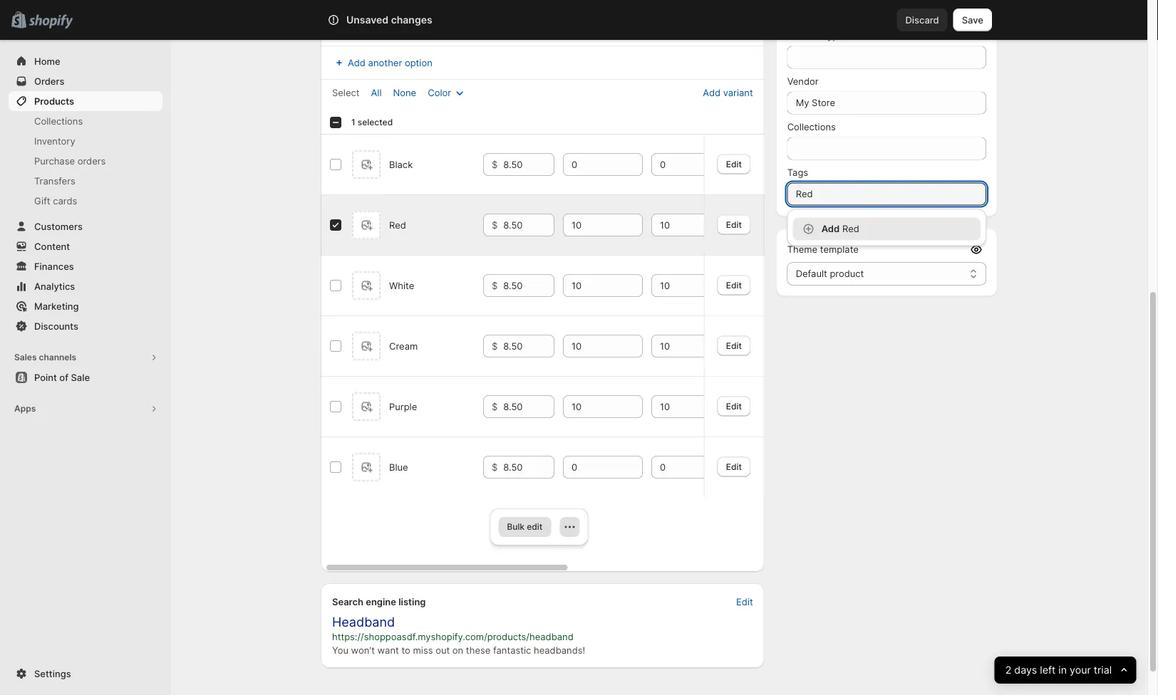 Task type: vqa. For each thing, say whether or not it's contained in the screenshot.
yyyy-mm-dd text field
no



Task type: describe. For each thing, give the bounding box(es) containing it.
none
[[393, 87, 416, 98]]

another
[[368, 57, 402, 68]]

collections link
[[9, 111, 163, 131]]

discard button
[[897, 9, 948, 31]]

want
[[378, 645, 399, 656]]

you
[[332, 645, 349, 656]]

add another option
[[348, 57, 433, 68]]

edit button for cream
[[718, 336, 750, 356]]

edit for black
[[726, 159, 742, 169]]

bulk edit
[[507, 522, 543, 533]]

2 days left in your trial button
[[995, 657, 1136, 684]]

point of sale button
[[0, 368, 171, 388]]

bulk
[[507, 522, 525, 533]]

Collections text field
[[788, 137, 987, 160]]

$ text field for black
[[504, 153, 555, 176]]

purchase orders
[[34, 155, 106, 166]]

1 vertical spatial black
[[389, 159, 413, 170]]

orders link
[[9, 71, 163, 91]]

product
[[830, 268, 864, 279]]

point
[[34, 372, 57, 383]]

headband
[[332, 615, 395, 631]]

none button
[[385, 83, 425, 103]]

add for add variant
[[703, 87, 721, 98]]

0 vertical spatial black
[[371, 20, 394, 31]]

home link
[[9, 51, 163, 71]]

analytics
[[34, 281, 75, 292]]

color
[[428, 87, 451, 98]]

out
[[436, 645, 450, 656]]

your
[[1070, 665, 1091, 677]]

0 horizontal spatial red
[[389, 220, 406, 231]]

in
[[1059, 665, 1067, 677]]

$ for black
[[492, 159, 498, 170]]

add for add another option
[[348, 57, 366, 68]]

product type
[[788, 30, 844, 41]]

type
[[824, 30, 844, 41]]

inventory
[[34, 135, 75, 146]]

headband https://shoppoasdf.myshopify.com/products/headband you won't want to miss out on these fantastic headbands!
[[332, 615, 585, 656]]

products link
[[9, 91, 163, 111]]

search engine listing
[[332, 597, 426, 608]]

$ text field for blue
[[504, 456, 555, 479]]

$ for blue
[[492, 462, 498, 473]]

discounts
[[34, 321, 78, 332]]

$ text field for cream
[[504, 335, 555, 358]]

trial
[[1094, 665, 1112, 677]]

transfers link
[[9, 171, 163, 191]]

$ for cream
[[492, 341, 498, 352]]

search for search
[[390, 14, 421, 25]]

options element for $ text field corresponding to blue
[[389, 462, 408, 473]]

transfers
[[34, 175, 75, 186]]

options element for white's $ text field
[[389, 280, 414, 291]]

add red
[[822, 223, 860, 235]]

variant
[[723, 87, 753, 98]]

content
[[34, 241, 70, 252]]

bulk edit button
[[499, 518, 551, 538]]

products
[[34, 96, 74, 107]]

white
[[389, 280, 414, 291]]

product
[[788, 30, 822, 41]]

unsaved
[[346, 14, 389, 26]]

selected
[[358, 117, 393, 128]]

all button
[[363, 83, 390, 103]]

theme template
[[788, 244, 859, 255]]

add another option button
[[324, 53, 441, 73]]

$ text field for white
[[504, 274, 555, 297]]

sale
[[71, 372, 90, 383]]

edit for cream
[[726, 341, 742, 351]]

edit for purple
[[726, 401, 742, 412]]

Product type text field
[[788, 46, 987, 69]]

2
[[1005, 665, 1012, 677]]

marketing link
[[9, 297, 163, 317]]

Tags text field
[[788, 183, 987, 206]]

https://shoppoasdf.myshopify.com/products/headband
[[332, 632, 574, 643]]

engine
[[366, 597, 396, 608]]

search button
[[367, 9, 781, 31]]

cream
[[389, 341, 418, 352]]

edit button for black
[[718, 154, 750, 174]]

settings
[[34, 669, 71, 680]]

left
[[1040, 665, 1056, 677]]

options element for black's $ text field
[[389, 159, 413, 170]]

default product
[[796, 268, 864, 279]]

purple
[[389, 401, 417, 412]]

marketing
[[34, 301, 79, 312]]

orders
[[77, 155, 106, 166]]



Task type: locate. For each thing, give the bounding box(es) containing it.
red up 'option'
[[411, 20, 427, 31]]

add variant
[[703, 87, 753, 98]]

2 $ text field from the top
[[504, 274, 555, 297]]

options element up cream
[[389, 280, 414, 291]]

$ text field for purple
[[504, 396, 555, 418]]

theme
[[788, 244, 818, 255]]

cards
[[53, 195, 77, 206]]

3 $ text field from the top
[[504, 335, 555, 358]]

1 $ text field from the top
[[504, 153, 555, 176]]

red up white
[[389, 220, 406, 231]]

5 options element from the top
[[389, 401, 417, 412]]

$ text field for red
[[504, 214, 555, 237]]

1 horizontal spatial search
[[390, 14, 421, 25]]

black down selected
[[389, 159, 413, 170]]

apps button
[[9, 399, 163, 419]]

options element containing white
[[389, 280, 414, 291]]

options element up white
[[389, 220, 406, 231]]

edit for white
[[726, 280, 742, 290]]

purchase
[[34, 155, 75, 166]]

options element containing purple
[[389, 401, 417, 412]]

add variant button
[[694, 81, 762, 105]]

6 $ from the top
[[492, 462, 498, 473]]

discard
[[906, 14, 939, 25]]

all
[[371, 87, 382, 98]]

gift cards
[[34, 195, 77, 206]]

search right unsaved
[[390, 14, 421, 25]]

2 options element from the top
[[389, 220, 406, 231]]

red up template on the top right of the page
[[843, 223, 860, 235]]

orders
[[34, 76, 64, 87]]

4 $ text field from the top
[[504, 456, 555, 479]]

customers link
[[9, 217, 163, 237]]

channels
[[39, 353, 76, 363]]

$ text field
[[504, 153, 555, 176], [504, 274, 555, 297], [504, 335, 555, 358], [504, 456, 555, 479]]

search up headband
[[332, 597, 364, 608]]

options element containing red
[[389, 220, 406, 231]]

None number field
[[563, 153, 622, 176], [652, 153, 710, 176], [563, 214, 622, 237], [652, 214, 710, 237], [563, 274, 622, 297], [652, 274, 710, 297], [563, 335, 622, 358], [652, 335, 710, 358], [563, 396, 622, 418], [652, 396, 710, 418], [563, 456, 622, 479], [652, 456, 710, 479], [563, 153, 622, 176], [652, 153, 710, 176], [563, 214, 622, 237], [652, 214, 710, 237], [563, 274, 622, 297], [652, 274, 710, 297], [563, 335, 622, 358], [652, 335, 710, 358], [563, 396, 622, 418], [652, 396, 710, 418], [563, 456, 622, 479], [652, 456, 710, 479]]

1 horizontal spatial add
[[703, 87, 721, 98]]

3 options element from the top
[[389, 280, 414, 291]]

unsaved changes
[[346, 14, 432, 26]]

customers
[[34, 221, 83, 232]]

save button
[[954, 9, 992, 31]]

options element for red $ text box
[[389, 220, 406, 231]]

options element for cream's $ text field
[[389, 341, 418, 352]]

1
[[351, 117, 356, 128]]

fantastic
[[493, 645, 531, 656]]

finances link
[[9, 257, 163, 277]]

default
[[796, 268, 828, 279]]

1 $ from the top
[[492, 159, 498, 170]]

content link
[[9, 237, 163, 257]]

save
[[962, 14, 984, 25]]

1 vertical spatial add
[[703, 87, 721, 98]]

4 $ from the top
[[492, 341, 498, 352]]

1 selected
[[351, 117, 393, 128]]

add up theme template
[[822, 223, 840, 235]]

on
[[453, 645, 464, 656]]

select
[[332, 87, 360, 98]]

tags
[[788, 167, 808, 178]]

2 $ text field from the top
[[504, 396, 555, 418]]

options element for $ text box related to purple
[[389, 401, 417, 412]]

finances
[[34, 261, 74, 272]]

Vendor text field
[[788, 92, 987, 114]]

changes
[[391, 14, 432, 26]]

purchase orders link
[[9, 151, 163, 171]]

search inside button
[[390, 14, 421, 25]]

2 vertical spatial add
[[822, 223, 840, 235]]

shopify image
[[29, 15, 73, 29]]

miss
[[413, 645, 433, 656]]

to
[[402, 645, 411, 656]]

0 horizontal spatial collections
[[34, 115, 83, 127]]

collections
[[34, 115, 83, 127], [788, 122, 836, 133]]

gift cards link
[[9, 191, 163, 211]]

sales
[[14, 353, 37, 363]]

discounts link
[[9, 317, 163, 336]]

collections up inventory
[[34, 115, 83, 127]]

0 horizontal spatial add
[[348, 57, 366, 68]]

4 options element from the top
[[389, 341, 418, 352]]

color button
[[419, 83, 476, 103]]

analytics link
[[9, 277, 163, 297]]

edit button for purple
[[718, 397, 750, 417]]

options element containing blue
[[389, 462, 408, 473]]

option
[[405, 57, 433, 68]]

2 days left in your trial
[[1005, 665, 1112, 677]]

0 horizontal spatial search
[[332, 597, 364, 608]]

collections inside collections link
[[34, 115, 83, 127]]

sales channels button
[[9, 348, 163, 368]]

0 vertical spatial $ text field
[[504, 214, 555, 237]]

search
[[390, 14, 421, 25], [332, 597, 364, 608]]

won't
[[351, 645, 375, 656]]

point of sale
[[34, 372, 90, 383]]

1 vertical spatial search
[[332, 597, 364, 608]]

point of sale link
[[9, 368, 163, 388]]

edit button
[[718, 154, 750, 174], [718, 215, 750, 235], [718, 275, 750, 295], [718, 336, 750, 356], [718, 397, 750, 417], [718, 457, 750, 477], [728, 592, 762, 612]]

edit
[[527, 522, 543, 533]]

options element containing cream
[[389, 341, 418, 352]]

options element down cream
[[389, 401, 417, 412]]

1 horizontal spatial collections
[[788, 122, 836, 133]]

$ for purple
[[492, 401, 498, 412]]

edit for blue
[[726, 462, 742, 472]]

vendor
[[788, 76, 819, 87]]

add inside add another option button
[[348, 57, 366, 68]]

2 $ from the top
[[492, 220, 498, 231]]

options element down purple
[[389, 462, 408, 473]]

$ for red
[[492, 220, 498, 231]]

2 horizontal spatial add
[[822, 223, 840, 235]]

$
[[492, 159, 498, 170], [492, 220, 498, 231], [492, 280, 498, 291], [492, 341, 498, 352], [492, 401, 498, 412], [492, 462, 498, 473]]

6 options element from the top
[[389, 462, 408, 473]]

gift
[[34, 195, 50, 206]]

search for search engine listing
[[332, 597, 364, 608]]

edit button for blue
[[718, 457, 750, 477]]

options element containing black
[[389, 159, 413, 170]]

options element up purple
[[389, 341, 418, 352]]

1 options element from the top
[[389, 159, 413, 170]]

settings link
[[9, 664, 163, 684]]

1 $ text field from the top
[[504, 214, 555, 237]]

$ for white
[[492, 280, 498, 291]]

collections down vendor at the right top of the page
[[788, 122, 836, 133]]

add left 'another'
[[348, 57, 366, 68]]

add left variant
[[703, 87, 721, 98]]

home
[[34, 56, 60, 67]]

3 $ from the top
[[492, 280, 498, 291]]

add inside add variant button
[[703, 87, 721, 98]]

red
[[411, 20, 427, 31], [389, 220, 406, 231], [843, 223, 860, 235]]

template
[[820, 244, 859, 255]]

listing
[[399, 597, 426, 608]]

1 vertical spatial $ text field
[[504, 396, 555, 418]]

2 horizontal spatial red
[[843, 223, 860, 235]]

black
[[371, 20, 394, 31], [389, 159, 413, 170]]

0 vertical spatial search
[[390, 14, 421, 25]]

sales channels
[[14, 353, 76, 363]]

options element down selected
[[389, 159, 413, 170]]

1 horizontal spatial red
[[411, 20, 427, 31]]

edit button for white
[[718, 275, 750, 295]]

5 $ from the top
[[492, 401, 498, 412]]

0 vertical spatial add
[[348, 57, 366, 68]]

edit
[[726, 159, 742, 169], [726, 219, 742, 230], [726, 280, 742, 290], [726, 341, 742, 351], [726, 401, 742, 412], [726, 462, 742, 472], [736, 597, 753, 608]]

days
[[1014, 665, 1037, 677]]

black up 'another'
[[371, 20, 394, 31]]

inventory link
[[9, 131, 163, 151]]

options element
[[389, 159, 413, 170], [389, 220, 406, 231], [389, 280, 414, 291], [389, 341, 418, 352], [389, 401, 417, 412], [389, 462, 408, 473]]

of
[[59, 372, 68, 383]]

headbands!
[[534, 645, 585, 656]]

$ text field
[[504, 214, 555, 237], [504, 396, 555, 418]]



